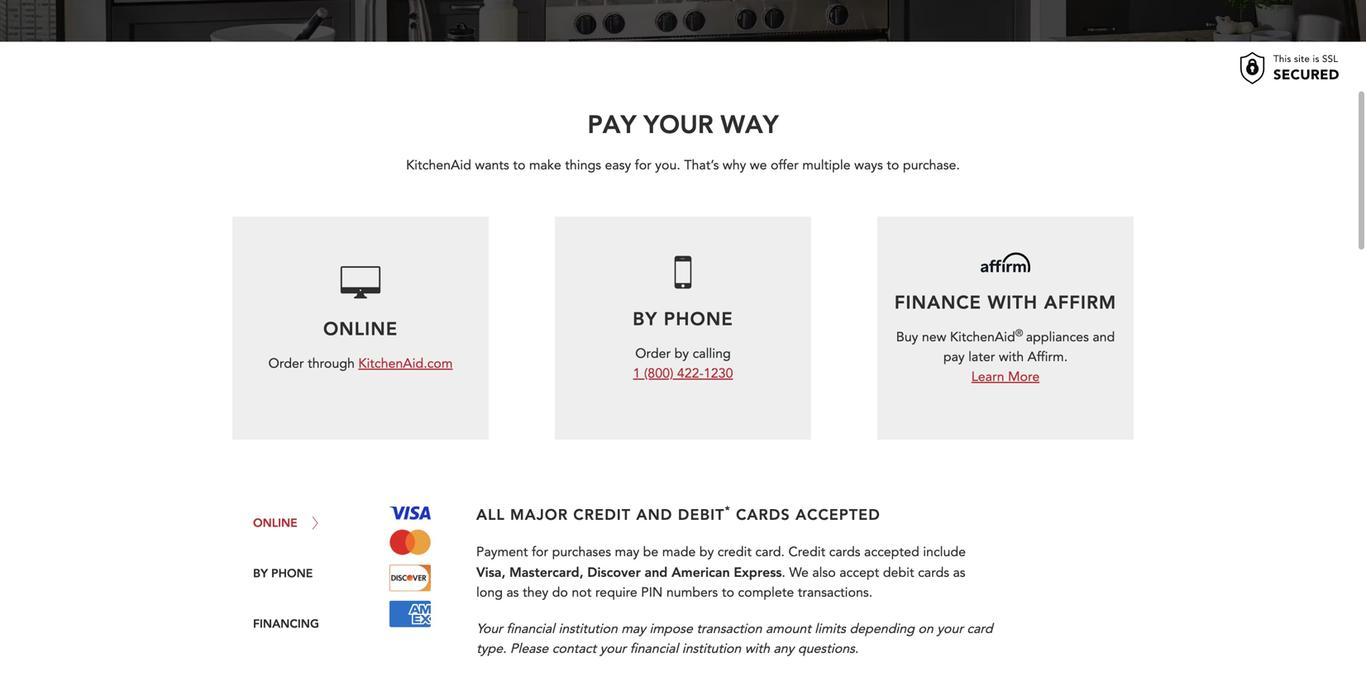 Task type: vqa. For each thing, say whether or not it's contained in the screenshot.
price icon
no



Task type: locate. For each thing, give the bounding box(es) containing it.
debit
[[678, 505, 725, 524], [883, 564, 914, 582]]

your
[[937, 620, 963, 638], [600, 640, 626, 658]]

phone inside by phone 'link'
[[271, 566, 313, 581]]

0 horizontal spatial with
[[745, 640, 770, 658]]

0 vertical spatial by phone
[[633, 306, 733, 330]]

0 vertical spatial debit
[[678, 505, 725, 524]]

0 vertical spatial financial
[[506, 620, 555, 638]]

kitchenaid
[[406, 156, 471, 174], [950, 328, 1015, 347]]

0 horizontal spatial by
[[253, 566, 268, 581]]

to left make
[[513, 156, 526, 174]]

0 vertical spatial by
[[633, 306, 658, 330]]

1 horizontal spatial order
[[635, 345, 671, 363]]

(800)
[[644, 365, 674, 383]]

0 horizontal spatial institution
[[559, 620, 618, 638]]

1 vertical spatial phone
[[271, 566, 313, 581]]

affirm.
[[1028, 348, 1068, 366]]

accepted up credit
[[796, 505, 881, 524]]

financial down impose at the bottom of page
[[630, 640, 678, 658]]

amex image
[[390, 600, 431, 628]]

visa image
[[390, 506, 431, 520]]

phone down online link
[[271, 566, 313, 581]]

1 horizontal spatial as
[[953, 564, 966, 582]]

0 vertical spatial may
[[615, 543, 639, 561]]

cards inside we also accept debit cards as long as they do not require pin numbers to complete transactions.
[[918, 564, 949, 582]]

be
[[643, 543, 659, 561]]

contact
[[552, 640, 596, 658]]

2 horizontal spatial cards
[[918, 564, 949, 582]]

cards
[[736, 505, 790, 524], [829, 543, 861, 561], [918, 564, 949, 582]]

online
[[323, 316, 398, 340], [253, 515, 297, 530]]

payment for purchases may be made by credit card. credit cards accepted include visa, mastercard, discover and american express .
[[476, 543, 966, 582]]

numbers
[[666, 584, 718, 602]]

order inside order by calling 1 (800) 422-1230
[[635, 345, 671, 363]]

0 horizontal spatial by
[[675, 345, 689, 363]]

pin
[[641, 584, 663, 602]]

on
[[918, 620, 933, 638]]

1 vertical spatial credit
[[718, 543, 752, 561]]

accepted
[[796, 505, 881, 524], [864, 543, 919, 561]]

1 horizontal spatial to
[[722, 584, 734, 602]]

0 horizontal spatial cards
[[736, 505, 790, 524]]

depending
[[850, 620, 915, 638]]

your right on
[[937, 620, 963, 638]]

buy
[[896, 328, 918, 347]]

1 vertical spatial cards
[[829, 543, 861, 561]]

to inside we also accept debit cards as long as they do not require pin numbers to complete transactions.
[[722, 584, 734, 602]]

to right ways
[[887, 156, 899, 174]]

financial
[[506, 620, 555, 638], [630, 640, 678, 658]]

1 horizontal spatial cards
[[829, 543, 861, 561]]

cards right *
[[736, 505, 790, 524]]

0 horizontal spatial order
[[268, 355, 304, 373]]

credit
[[573, 505, 631, 524], [718, 543, 752, 561]]

0 vertical spatial with
[[999, 348, 1024, 366]]

may left be
[[615, 543, 639, 561]]

for left you.
[[635, 156, 652, 174]]

with up learn more
[[999, 348, 1024, 366]]

that's
[[684, 156, 719, 174]]

1 vertical spatial and
[[636, 505, 673, 524]]

1 vertical spatial financial
[[630, 640, 678, 658]]

ways
[[854, 156, 883, 174]]

with
[[999, 348, 1024, 366], [745, 640, 770, 658]]

1 vertical spatial your
[[600, 640, 626, 658]]

easy
[[605, 156, 631, 174]]

debit up "made"
[[678, 505, 725, 524]]

order left "through"
[[268, 355, 304, 373]]

0 horizontal spatial phone
[[271, 566, 313, 581]]

kitchenaid left wants
[[406, 156, 471, 174]]

accepted inside all major credit and debit * cards accepted
[[796, 505, 881, 524]]

2 horizontal spatial to
[[887, 156, 899, 174]]

as
[[953, 564, 966, 582], [507, 584, 519, 602]]

order
[[635, 345, 671, 363], [268, 355, 304, 373]]

1 (800) 422-1230 link
[[633, 365, 733, 383]]

institution up contact
[[559, 620, 618, 638]]

with left any
[[745, 640, 770, 658]]

0 horizontal spatial as
[[507, 584, 519, 602]]

debit inside we also accept debit cards as long as they do not require pin numbers to complete transactions.
[[883, 564, 914, 582]]

require
[[595, 584, 637, 602]]

and inside all major credit and debit * cards accepted
[[636, 505, 673, 524]]

0 horizontal spatial for
[[532, 543, 548, 561]]

for up the mastercard, at the left bottom of page
[[532, 543, 548, 561]]

order by calling 1 (800) 422-1230
[[633, 345, 733, 383]]

1 horizontal spatial your
[[937, 620, 963, 638]]

cards down include
[[918, 564, 949, 582]]

0 vertical spatial for
[[635, 156, 652, 174]]

1 horizontal spatial debit
[[883, 564, 914, 582]]

institution
[[559, 620, 618, 638], [682, 640, 741, 658]]

0 vertical spatial kitchenaid
[[406, 156, 471, 174]]

accepted up accept
[[864, 543, 919, 561]]

as down include
[[953, 564, 966, 582]]

credit up purchases
[[573, 505, 631, 524]]

phone up calling
[[664, 306, 733, 330]]

pay
[[944, 348, 965, 366]]

by inside order by calling 1 (800) 422-1230
[[675, 345, 689, 363]]

by up financing
[[253, 566, 268, 581]]

kitchenaid wants to make things easy for you. that's why we offer multiple ways to purchase.
[[406, 156, 960, 174]]

may left impose at the bottom of page
[[621, 620, 646, 638]]

by phone inside 'link'
[[253, 566, 313, 581]]

finance with affirm
[[895, 290, 1117, 314]]

online link
[[249, 510, 329, 536]]

1 vertical spatial by
[[699, 543, 714, 561]]

1 horizontal spatial credit
[[718, 543, 752, 561]]

make
[[529, 156, 561, 174]]

as left they in the bottom left of the page
[[507, 584, 519, 602]]

1 vertical spatial may
[[621, 620, 646, 638]]

online up order through kitchenaid.com
[[323, 316, 398, 340]]

new
[[922, 328, 947, 347]]

0 horizontal spatial credit
[[573, 505, 631, 524]]

financial up please in the bottom of the page
[[506, 620, 555, 638]]

debit right accept
[[883, 564, 914, 582]]

1 horizontal spatial by
[[633, 306, 658, 330]]

and inside payment for purchases may be made by credit card. credit cards accepted include visa, mastercard, discover and american express .
[[645, 564, 668, 581]]

by inside by phone 'link'
[[253, 566, 268, 581]]

to
[[513, 156, 526, 174], [887, 156, 899, 174], [722, 584, 734, 602]]

order for online
[[268, 355, 304, 373]]

may inside payment for purchases may be made by credit card. credit cards accepted include visa, mastercard, discover and american express .
[[615, 543, 639, 561]]

0 vertical spatial and
[[1093, 328, 1115, 347]]

long
[[476, 584, 503, 602]]

to for make
[[887, 156, 899, 174]]

to down payment for purchases may be made by credit card. credit cards accepted include visa, mastercard, discover and american express .
[[722, 584, 734, 602]]

1 horizontal spatial by phone
[[633, 306, 733, 330]]

transactions.
[[798, 584, 873, 602]]

1 vertical spatial debit
[[883, 564, 914, 582]]

by phone up financing
[[253, 566, 313, 581]]

0 vertical spatial cards
[[736, 505, 790, 524]]

1 horizontal spatial financial
[[630, 640, 678, 658]]

by
[[675, 345, 689, 363], [699, 543, 714, 561]]

1 vertical spatial for
[[532, 543, 548, 561]]

transaction
[[697, 620, 762, 638]]

purchase.
[[903, 156, 960, 174]]

cards up accept
[[829, 543, 861, 561]]

by phone link
[[249, 561, 317, 586]]

order for by phone
[[635, 345, 671, 363]]

order up (800)
[[635, 345, 671, 363]]

0 horizontal spatial debit
[[678, 505, 725, 524]]

0 horizontal spatial online
[[253, 515, 297, 530]]

discover image
[[390, 565, 431, 592]]

by phone up order by calling 1 (800) 422-1230
[[633, 306, 733, 330]]

1
[[633, 365, 640, 383]]

*
[[725, 503, 731, 517]]

0 vertical spatial institution
[[559, 620, 618, 638]]

1 horizontal spatial kitchenaid
[[950, 328, 1015, 347]]

to for debit
[[722, 584, 734, 602]]

1 horizontal spatial by
[[699, 543, 714, 561]]

learn
[[972, 368, 1004, 386]]

financing link
[[249, 611, 323, 637]]

for
[[635, 156, 652, 174], [532, 543, 548, 561]]

®
[[1015, 327, 1023, 340]]

0 vertical spatial by
[[675, 345, 689, 363]]

major
[[510, 505, 568, 524]]

0 vertical spatial as
[[953, 564, 966, 582]]

and up be
[[636, 505, 673, 524]]

card.
[[755, 543, 785, 561]]

1 vertical spatial with
[[745, 640, 770, 658]]

1 horizontal spatial online
[[323, 316, 398, 340]]

phone
[[664, 306, 733, 330], [271, 566, 313, 581]]

and down affirm
[[1093, 328, 1115, 347]]

may for your
[[621, 620, 646, 638]]

1 horizontal spatial institution
[[682, 640, 741, 658]]

your right contact
[[600, 640, 626, 658]]

credit up express
[[718, 543, 752, 561]]

1 horizontal spatial with
[[999, 348, 1024, 366]]

kitchenaid up later
[[950, 328, 1015, 347]]

0 vertical spatial credit
[[573, 505, 631, 524]]

0 vertical spatial accepted
[[796, 505, 881, 524]]

institution down transaction at the bottom right
[[682, 640, 741, 658]]

by phone
[[633, 306, 733, 330], [253, 566, 313, 581]]

accept
[[840, 564, 879, 582]]

accepted inside payment for purchases may be made by credit card. credit cards accepted include visa, mastercard, discover and american express .
[[864, 543, 919, 561]]

by up the 1 (800) 422-1230 link
[[675, 345, 689, 363]]

2 vertical spatial cards
[[918, 564, 949, 582]]

1 vertical spatial by phone
[[253, 566, 313, 581]]

and down be
[[645, 564, 668, 581]]

1 vertical spatial by
[[253, 566, 268, 581]]

we
[[750, 156, 767, 174]]

online up by phone 'link'
[[253, 515, 297, 530]]

may for discover
[[615, 543, 639, 561]]

by up 1
[[633, 306, 658, 330]]

visa,
[[476, 564, 506, 581]]

may
[[615, 543, 639, 561], [621, 620, 646, 638]]

1 vertical spatial accepted
[[864, 543, 919, 561]]

1 vertical spatial kitchenaid
[[950, 328, 1015, 347]]

and inside appliances and pay later with affirm.
[[1093, 328, 1115, 347]]

through
[[308, 355, 355, 373]]

by up the american
[[699, 543, 714, 561]]

questions.
[[798, 640, 859, 658]]

mastercard,
[[509, 564, 583, 581]]

may inside 'your financial institution may impose transaction amount limits depending on your card type. please contact your financial institution with any questions.'
[[621, 620, 646, 638]]

debit inside all major credit and debit * cards accepted
[[678, 505, 725, 524]]

1 horizontal spatial phone
[[664, 306, 733, 330]]

2 vertical spatial and
[[645, 564, 668, 581]]

we
[[789, 564, 809, 582]]

calling
[[693, 345, 731, 363]]

0 horizontal spatial by phone
[[253, 566, 313, 581]]



Task type: describe. For each thing, give the bounding box(es) containing it.
we also accept debit cards as long as they do not require pin numbers to complete transactions.
[[476, 564, 966, 602]]

with inside 'your financial institution may impose transaction amount limits depending on your card type. please contact your financial institution with any questions.'
[[745, 640, 770, 658]]

kitchenaid.com link
[[358, 355, 453, 373]]

order through kitchenaid.com
[[268, 355, 453, 373]]

0 vertical spatial online
[[323, 316, 398, 340]]

for inside payment for purchases may be made by credit card. credit cards accepted include visa, mastercard, discover and american express .
[[532, 543, 548, 561]]

your
[[644, 107, 713, 140]]

0 vertical spatial your
[[937, 620, 963, 638]]

not
[[572, 584, 592, 602]]

cards inside all major credit and debit * cards accepted
[[736, 505, 790, 524]]

financing
[[253, 616, 319, 631]]

.
[[782, 564, 786, 582]]

express
[[734, 564, 782, 581]]

mastercard image
[[390, 528, 431, 557]]

purchases
[[552, 543, 611, 561]]

wants
[[475, 156, 509, 174]]

affirm
[[1044, 290, 1117, 314]]

0 vertical spatial phone
[[664, 306, 733, 330]]

type.
[[476, 640, 507, 658]]

way
[[721, 107, 779, 140]]

things
[[565, 156, 601, 174]]

appliances
[[1026, 328, 1089, 347]]

pay
[[588, 107, 636, 140]]

do
[[552, 584, 568, 602]]

include
[[923, 543, 966, 561]]

you.
[[655, 156, 681, 174]]

card
[[967, 620, 993, 638]]

1230
[[704, 365, 733, 383]]

credit inside payment for purchases may be made by credit card. credit cards accepted include visa, mastercard, discover and american express .
[[718, 543, 752, 561]]

kitchenaid inside buy new kitchenaid ®
[[950, 328, 1015, 347]]

credit
[[789, 543, 826, 561]]

cards inside payment for purchases may be made by credit card. credit cards accepted include visa, mastercard, discover and american express .
[[829, 543, 861, 561]]

made
[[662, 543, 696, 561]]

please
[[510, 640, 548, 658]]

pay your way
[[588, 107, 779, 140]]

credit inside all major credit and debit * cards accepted
[[573, 505, 631, 524]]

offer
[[771, 156, 799, 174]]

all
[[476, 505, 505, 524]]

learn more
[[972, 368, 1040, 386]]

american
[[672, 564, 730, 581]]

why
[[723, 156, 746, 174]]

422-
[[677, 365, 704, 383]]

also
[[812, 564, 836, 582]]

appliances and pay later with affirm.
[[944, 328, 1115, 366]]

kitchenaid.com
[[358, 355, 453, 373]]

any
[[774, 640, 794, 658]]

0 horizontal spatial kitchenaid
[[406, 156, 471, 174]]

1 vertical spatial as
[[507, 584, 519, 602]]

your
[[476, 620, 503, 638]]

impose
[[649, 620, 693, 638]]

0 horizontal spatial financial
[[506, 620, 555, 638]]

payment
[[476, 543, 528, 561]]

complete
[[738, 584, 794, 602]]

0 horizontal spatial your
[[600, 640, 626, 658]]

multiple
[[802, 156, 851, 174]]

with inside appliances and pay later with affirm.
[[999, 348, 1024, 366]]

by inside payment for purchases may be made by credit card. credit cards accepted include visa, mastercard, discover and american express .
[[699, 543, 714, 561]]

they
[[523, 584, 548, 602]]

1 horizontal spatial for
[[635, 156, 652, 174]]

with
[[988, 290, 1038, 314]]

1 vertical spatial online
[[253, 515, 297, 530]]

learn more link
[[972, 368, 1040, 386]]

buy new kitchenaid ®
[[896, 327, 1026, 347]]

all major credit and debit * cards accepted
[[476, 503, 881, 524]]

later
[[969, 348, 995, 366]]

more
[[1008, 368, 1040, 386]]

limits
[[815, 620, 846, 638]]

discover
[[587, 564, 641, 581]]

your financial institution may impose transaction amount limits depending on your card type. please contact your financial institution with any questions.
[[476, 620, 993, 658]]

0 horizontal spatial to
[[513, 156, 526, 174]]

finance
[[895, 290, 982, 314]]

1 vertical spatial institution
[[682, 640, 741, 658]]

amount
[[766, 620, 811, 638]]



